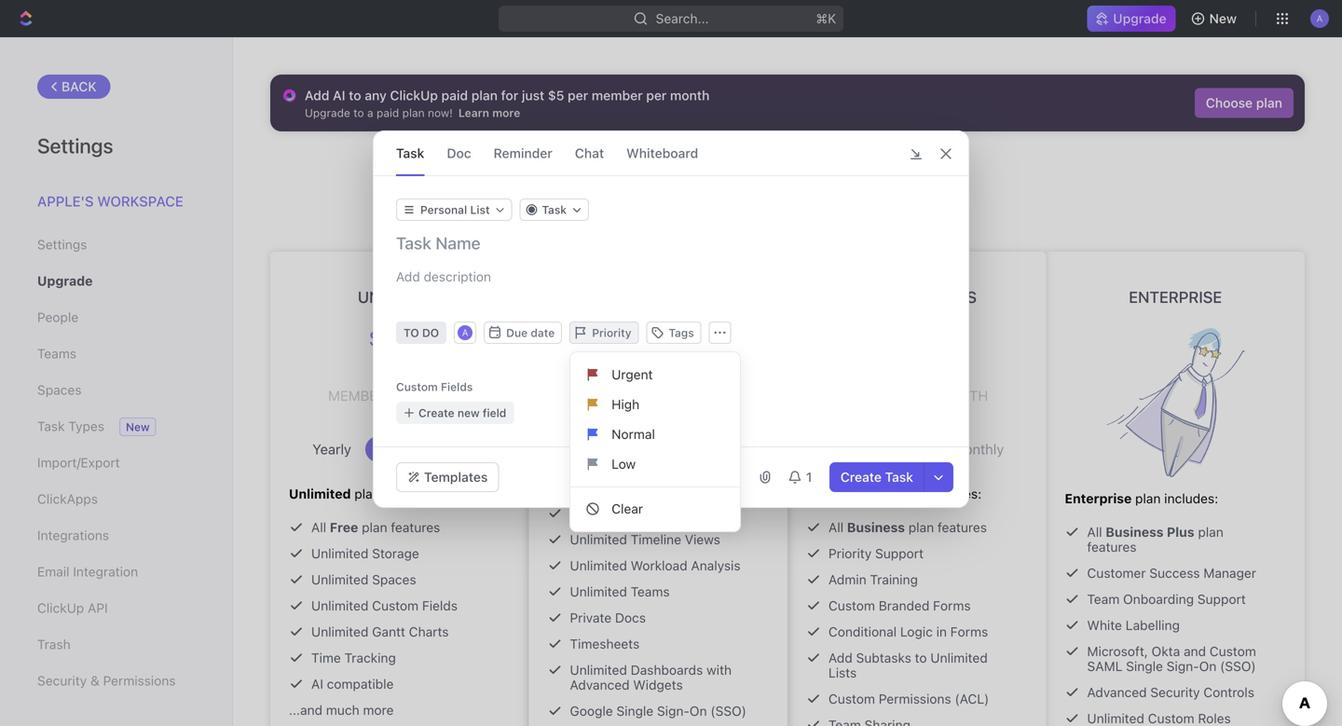 Task type: describe. For each thing, give the bounding box(es) containing it.
choose plan
[[1206, 95, 1282, 110]]

task button
[[396, 131, 424, 175]]

conditional logic in forms
[[829, 624, 988, 639]]

list containing urgent
[[571, 360, 740, 524]]

includes: for enterprise plan includes:
[[1164, 491, 1218, 506]]

training
[[870, 572, 918, 587]]

import/export link
[[37, 447, 195, 479]]

unlimited teams
[[570, 584, 670, 599]]

plan inside add ai to any clickup paid plan for just $5 per member per month learn more
[[471, 88, 498, 103]]

back
[[62, 79, 97, 94]]

⌘k
[[816, 11, 836, 26]]

plan up all free plan features
[[354, 486, 380, 501]]

clickup api
[[37, 600, 108, 616]]

create task button
[[829, 462, 925, 492]]

clickapps link
[[37, 483, 195, 515]]

upgrade to unleash everything
[[653, 158, 922, 181]]

features inside "all business plus plan features"
[[1087, 539, 1137, 555]]

normal
[[612, 426, 655, 442]]

api
[[88, 600, 108, 616]]

task for task types
[[37, 418, 65, 434]]

compatible
[[327, 676, 394, 692]]

includes: for unlimited plan includes:
[[384, 486, 437, 501]]

doc
[[447, 145, 471, 161]]

1 vertical spatial support
[[1197, 591, 1246, 607]]

ai inside add ai to any clickup paid plan for just $5 per member per month learn more
[[333, 88, 345, 103]]

and
[[1184, 644, 1206, 659]]

unlimited for unlimited plan includes:
[[289, 486, 351, 501]]

yearly for business plus
[[830, 441, 869, 457]]

0 horizontal spatial on
[[690, 703, 707, 719]]

plan up all business plan features
[[899, 486, 924, 501]]

member up create task
[[845, 387, 904, 404]]

1 settings from the top
[[37, 133, 113, 158]]

manager
[[1203, 565, 1256, 581]]

1 vertical spatial more
[[363, 702, 394, 718]]

branded
[[879, 598, 930, 613]]

controls
[[1203, 685, 1254, 700]]

0 vertical spatial support
[[875, 546, 924, 561]]

add for add subtasks to unlimited lists
[[829, 650, 853, 665]]

1 vertical spatial spaces
[[372, 572, 416, 587]]

$ for 12
[[617, 311, 627, 337]]

docs
[[615, 610, 646, 625]]

0 vertical spatial upgrade link
[[1087, 6, 1176, 32]]

settings link
[[37, 229, 195, 260]]

reminder button
[[494, 131, 553, 175]]

time tracking
[[311, 650, 396, 665]]

member inside add ai to any clickup paid plan for just $5 per member per month learn more
[[592, 88, 643, 103]]

views
[[685, 532, 720, 547]]

unlimited inside the add subtasks to unlimited lists
[[930, 650, 988, 665]]

teams inside settings "element"
[[37, 346, 76, 361]]

success
[[1149, 565, 1200, 581]]

any
[[365, 88, 387, 103]]

custom for custom branded forms
[[829, 598, 875, 613]]

$ 12 member per month
[[587, 304, 730, 390]]

clear
[[612, 501, 643, 516]]

custom for custom permissions (acl)
[[829, 691, 875, 706]]

choose plan link
[[1195, 88, 1294, 118]]

on inside microsoft, okta and custom saml single sign-on (sso)
[[1199, 658, 1217, 674]]

in
[[936, 624, 947, 639]]

apple's
[[37, 193, 94, 209]]

features for business plus
[[938, 520, 987, 535]]

more inside add ai to any clickup paid plan for just $5 per member per month learn more
[[492, 106, 520, 119]]

custom inside microsoft, okta and custom saml single sign-on (sso)
[[1210, 644, 1256, 659]]

0 vertical spatial fields
[[441, 380, 473, 393]]

2 horizontal spatial upgrade
[[1113, 11, 1166, 26]]

workload
[[631, 558, 687, 573]]

security & permissions link
[[37, 665, 195, 697]]

email integration
[[37, 564, 138, 579]]

workspace
[[97, 193, 183, 209]]

custom fields
[[396, 380, 473, 393]]

custom branded forms
[[829, 598, 971, 613]]

enterprise plan includes:
[[1065, 491, 1218, 506]]

plan right choose
[[1256, 95, 1282, 110]]

$ for 7
[[369, 325, 379, 351]]

$5
[[548, 88, 564, 103]]

unlimited for unlimited gantt charts
[[311, 624, 368, 639]]

advanced inside unlimited dashboards with advanced widgets
[[570, 677, 630, 692]]

plus inside "all business plus plan features"
[[1167, 524, 1194, 540]]

all for all free plan features
[[311, 520, 326, 535]]

all for all unlimited
[[570, 506, 585, 521]]

timesheets
[[570, 636, 640, 651]]

spaces link
[[37, 374, 195, 406]]

chat
[[575, 145, 604, 161]]

sign- inside microsoft, okta and custom saml single sign-on (sso)
[[1167, 658, 1199, 674]]

unlimited for unlimited teams
[[570, 584, 627, 599]]

google single sign-on (sso)
[[570, 703, 746, 719]]

create
[[840, 469, 882, 485]]

unlimited timeline views
[[570, 532, 720, 547]]

trash link
[[37, 629, 195, 660]]

create task
[[840, 469, 913, 485]]

charts
[[409, 624, 449, 639]]

priority button
[[570, 322, 639, 344]]

private
[[570, 610, 612, 625]]

unlimited for unlimited timeline views
[[570, 532, 627, 547]]

teams link
[[37, 338, 195, 370]]

email integration link
[[37, 556, 195, 588]]

unlimited custom fields
[[311, 598, 458, 613]]

new inside button
[[1209, 11, 1237, 26]]

chat button
[[575, 131, 604, 175]]

to for add ai to any clickup paid plan for just $5 per member per month learn more
[[349, 88, 361, 103]]

custom permissions (acl)
[[829, 691, 989, 706]]

logic
[[900, 624, 933, 639]]

unlimited dashboards with advanced widgets
[[570, 662, 732, 692]]

1 vertical spatial sign-
[[657, 703, 690, 719]]

features for unlimited
[[391, 520, 440, 535]]

business for business plus plan includes:
[[806, 486, 864, 501]]

(acl)
[[955, 691, 989, 706]]

1 horizontal spatial security
[[1150, 685, 1200, 700]]

gantt
[[372, 624, 405, 639]]

1 vertical spatial single
[[616, 703, 653, 719]]

task types
[[37, 418, 104, 434]]

much
[[326, 702, 359, 718]]

unlimited gantt charts
[[311, 624, 449, 639]]

whiteboard button
[[626, 131, 698, 175]]

people link
[[37, 301, 195, 333]]

white labelling
[[1087, 617, 1180, 633]]

unlimited spaces
[[311, 572, 416, 587]]

for
[[501, 88, 518, 103]]

unlimited for unlimited custom fields
[[311, 598, 368, 613]]

unlimited for unlimited
[[358, 288, 441, 306]]

admin
[[829, 572, 866, 587]]

spaces inside settings "element"
[[37, 382, 82, 397]]

to for add subtasks to unlimited lists
[[915, 650, 927, 665]]

priority button
[[570, 322, 639, 344]]

microsoft, okta and custom saml single sign-on (sso)
[[1087, 644, 1256, 674]]

microsoft,
[[1087, 644, 1148, 659]]

priority for priority support
[[829, 546, 872, 561]]

7
[[384, 318, 415, 392]]

integrations
[[37, 527, 109, 543]]

permissions inside settings "element"
[[103, 673, 176, 688]]

per inside $ 7 member per month
[[390, 387, 416, 404]]

includes: for business plan includes:
[[638, 472, 692, 487]]



Task type: locate. For each thing, give the bounding box(es) containing it.
plan down business plus plan includes: on the right
[[908, 520, 934, 535]]

upgrade left new button
[[1113, 11, 1166, 26]]

task for task
[[396, 145, 424, 161]]

0 horizontal spatial advanced
[[570, 677, 630, 692]]

1 horizontal spatial yearly
[[571, 427, 610, 443]]

0 vertical spatial enterprise
[[1129, 288, 1222, 306]]

0 vertical spatial permissions
[[103, 673, 176, 688]]

1 horizontal spatial plus
[[937, 288, 977, 306]]

task inside button
[[885, 469, 913, 485]]

1 horizontal spatial upgrade
[[653, 158, 729, 181]]

1 vertical spatial enterprise
[[1065, 491, 1132, 506]]

clickup inside add ai to any clickup paid plan for just $5 per member per month learn more
[[390, 88, 438, 103]]

clickup inside settings "element"
[[37, 600, 84, 616]]

month inside $ 7 member per month
[[419, 387, 471, 404]]

0 horizontal spatial add
[[305, 88, 329, 103]]

integration
[[73, 564, 138, 579]]

member right $5
[[592, 88, 643, 103]]

analysis
[[691, 558, 741, 573]]

plan inside "all business plus plan features"
[[1198, 524, 1224, 540]]

unlimited up free
[[289, 486, 351, 501]]

single inside microsoft, okta and custom saml single sign-on (sso)
[[1126, 658, 1163, 674]]

security inside settings "element"
[[37, 673, 87, 688]]

unlimited up unlimited teams
[[570, 558, 627, 573]]

custom
[[396, 380, 438, 393], [372, 598, 419, 613], [829, 598, 875, 613], [1210, 644, 1256, 659], [829, 691, 875, 706]]

0 horizontal spatial to
[[349, 88, 361, 103]]

unlimited up time tracking
[[311, 624, 368, 639]]

task inside settings "element"
[[37, 418, 65, 434]]

includes: up all business plan features
[[928, 486, 982, 501]]

0 vertical spatial single
[[1126, 658, 1163, 674]]

includes: up clear button
[[638, 472, 692, 487]]

yearly for unlimited
[[312, 441, 351, 457]]

1 horizontal spatial (sso)
[[1220, 658, 1256, 674]]

upgrade inside settings "element"
[[37, 273, 93, 288]]

settings down "apple's"
[[37, 237, 87, 252]]

priority up urgent
[[592, 326, 631, 339]]

unlimited down timesheets on the bottom left
[[570, 662, 627, 678]]

1 horizontal spatial $
[[617, 311, 627, 337]]

business for business plus
[[857, 288, 933, 306]]

$ inside $ 12 member per month
[[617, 311, 627, 337]]

spaces
[[37, 382, 82, 397], [372, 572, 416, 587]]

unlimited up private
[[570, 584, 627, 599]]

all business plan features
[[829, 520, 987, 535]]

all unlimited
[[570, 506, 650, 521]]

security down microsoft, okta and custom saml single sign-on (sso)
[[1150, 685, 1200, 700]]

normal button
[[578, 419, 733, 449]]

clickup
[[390, 88, 438, 103], [37, 600, 84, 616]]

1 horizontal spatial clickup
[[390, 88, 438, 103]]

apple's workspace
[[37, 193, 183, 209]]

1 horizontal spatial to
[[734, 158, 751, 181]]

advanced up google
[[570, 677, 630, 692]]

upgrade link up people link at the left of the page
[[37, 265, 195, 297]]

business for business plan includes:
[[548, 472, 605, 487]]

member left custom fields
[[328, 387, 386, 404]]

unlimited for unlimited spaces
[[311, 572, 368, 587]]

member inside $ 12 member per month
[[587, 373, 645, 390]]

time
[[311, 650, 341, 665]]

everything
[[829, 158, 922, 181]]

month inside add ai to any clickup paid plan for just $5 per member per month learn more
[[670, 88, 710, 103]]

$ 7 member per month
[[328, 318, 471, 404]]

trash
[[37, 637, 71, 652]]

all left clear
[[570, 506, 585, 521]]

plan up 'unlimited storage'
[[362, 520, 387, 535]]

0 horizontal spatial spaces
[[37, 382, 82, 397]]

(sso) inside microsoft, okta and custom saml single sign-on (sso)
[[1220, 658, 1256, 674]]

enterprise for enterprise plan includes:
[[1065, 491, 1132, 506]]

all for all business plus plan features
[[1087, 524, 1102, 540]]

1 vertical spatial (sso)
[[710, 703, 746, 719]]

1 horizontal spatial teams
[[631, 584, 670, 599]]

more down "for"
[[492, 106, 520, 119]]

2 vertical spatial task
[[885, 469, 913, 485]]

1 horizontal spatial on
[[1199, 658, 1217, 674]]

fields right 7
[[441, 380, 473, 393]]

0 horizontal spatial features
[[391, 520, 440, 535]]

0 vertical spatial add
[[305, 88, 329, 103]]

yearly left normal
[[571, 427, 610, 443]]

features up customer
[[1087, 539, 1137, 555]]

member
[[592, 88, 643, 103], [587, 373, 645, 390], [328, 387, 386, 404], [845, 387, 904, 404]]

teams down the 'people'
[[37, 346, 76, 361]]

1 horizontal spatial advanced
[[1087, 685, 1147, 700]]

to left "any"
[[349, 88, 361, 103]]

fields
[[441, 380, 473, 393], [422, 598, 458, 613]]

add inside add ai to any clickup paid plan for just $5 per member per month learn more
[[305, 88, 329, 103]]

settings element
[[0, 37, 233, 726]]

2 horizontal spatial plus
[[1167, 524, 1194, 540]]

...and
[[289, 702, 323, 718]]

settings up "apple's"
[[37, 133, 113, 158]]

more down compatible
[[363, 702, 394, 718]]

ai down time at the bottom of the page
[[311, 676, 323, 692]]

0 horizontal spatial ai
[[311, 676, 323, 692]]

unlimited storage
[[311, 546, 419, 561]]

free
[[330, 520, 358, 535]]

unlimited for unlimited dashboards with advanced widgets
[[570, 662, 627, 678]]

1 vertical spatial to
[[734, 158, 751, 181]]

1 horizontal spatial task
[[396, 145, 424, 161]]

features down business plus plan includes: on the right
[[938, 520, 987, 535]]

upgrade link
[[1087, 6, 1176, 32], [37, 265, 195, 297]]

low button
[[578, 449, 733, 479]]

upgrade link left new button
[[1087, 6, 1176, 32]]

1 vertical spatial upgrade link
[[37, 265, 195, 297]]

custom for custom fields
[[396, 380, 438, 393]]

list
[[571, 360, 740, 524]]

import/export
[[37, 455, 120, 470]]

to down logic
[[915, 650, 927, 665]]

1 horizontal spatial add
[[829, 650, 853, 665]]

spaces down storage
[[372, 572, 416, 587]]

...and much more
[[289, 702, 394, 718]]

unlimited down in
[[930, 650, 988, 665]]

1 horizontal spatial priority
[[829, 546, 872, 561]]

onboarding
[[1123, 591, 1194, 607]]

1 vertical spatial fields
[[422, 598, 458, 613]]

upgrade up task name text box
[[653, 158, 729, 181]]

12
[[629, 304, 687, 378]]

more
[[492, 106, 520, 119], [363, 702, 394, 718]]

all up customer
[[1087, 524, 1102, 540]]

advanced down saml
[[1087, 685, 1147, 700]]

0 horizontal spatial teams
[[37, 346, 76, 361]]

all for all business plan features
[[829, 520, 844, 535]]

1 horizontal spatial new
[[1209, 11, 1237, 26]]

integrations link
[[37, 520, 195, 551]]

customer
[[1087, 565, 1146, 581]]

$ left 12
[[617, 311, 627, 337]]

member up high
[[587, 373, 645, 390]]

forms right in
[[950, 624, 988, 639]]

0 horizontal spatial permissions
[[103, 673, 176, 688]]

unlimited down 'unlimited storage'
[[311, 572, 368, 587]]

0 vertical spatial sign-
[[1167, 658, 1199, 674]]

yearly up create
[[830, 441, 869, 457]]

plus
[[937, 288, 977, 306], [867, 486, 895, 501], [1167, 524, 1194, 540]]

member inside $ 7 member per month
[[328, 387, 386, 404]]

0 horizontal spatial single
[[616, 703, 653, 719]]

high button
[[578, 390, 733, 419]]

0 vertical spatial spaces
[[37, 382, 82, 397]]

low
[[612, 456, 636, 472]]

all
[[570, 506, 585, 521], [311, 520, 326, 535], [829, 520, 844, 535], [1087, 524, 1102, 540]]

enterprise image
[[1106, 328, 1244, 477]]

0 vertical spatial (sso)
[[1220, 658, 1256, 674]]

storage
[[372, 546, 419, 561]]

plan up learn at the left top of page
[[471, 88, 498, 103]]

spaces up task types
[[37, 382, 82, 397]]

business plus
[[857, 288, 977, 306]]

2 vertical spatial upgrade
[[37, 273, 93, 288]]

clickapps
[[37, 491, 98, 507]]

$ inside $ 7 member per month
[[369, 325, 379, 351]]

Task Name text field
[[396, 232, 950, 254]]

white
[[1087, 617, 1122, 633]]

per inside $ 12 member per month
[[649, 373, 674, 390]]

$ left 7
[[369, 325, 379, 351]]

on down with
[[690, 703, 707, 719]]

add subtasks to unlimited lists
[[829, 650, 988, 680]]

0 vertical spatial to
[[349, 88, 361, 103]]

urgent
[[612, 367, 653, 382]]

2 settings from the top
[[37, 237, 87, 252]]

1 vertical spatial forms
[[950, 624, 988, 639]]

2 horizontal spatial task
[[885, 469, 913, 485]]

unleash
[[756, 158, 824, 181]]

new up the import/export link
[[126, 420, 150, 433]]

0 vertical spatial ai
[[333, 88, 345, 103]]

2 horizontal spatial yearly
[[830, 441, 869, 457]]

plan up "all business plus plan features"
[[1135, 491, 1161, 506]]

2 horizontal spatial features
[[1087, 539, 1137, 555]]

okta
[[1152, 644, 1180, 659]]

0 vertical spatial new
[[1209, 11, 1237, 26]]

business inside "all business plus plan features"
[[1106, 524, 1164, 540]]

0 vertical spatial settings
[[37, 133, 113, 158]]

0 vertical spatial more
[[492, 106, 520, 119]]

0 horizontal spatial upgrade
[[37, 273, 93, 288]]

0 vertical spatial teams
[[37, 346, 76, 361]]

2 horizontal spatial to
[[915, 650, 927, 665]]

priority for priority
[[592, 326, 631, 339]]

0 horizontal spatial yearly
[[312, 441, 351, 457]]

add down the conditional
[[829, 650, 853, 665]]

add inside the add subtasks to unlimited lists
[[829, 650, 853, 665]]

advanced
[[570, 677, 630, 692], [1087, 685, 1147, 700]]

task left types
[[37, 418, 65, 434]]

to inside the add subtasks to unlimited lists
[[915, 650, 927, 665]]

unlimited plan includes:
[[289, 486, 437, 501]]

learn
[[458, 106, 489, 119]]

0 horizontal spatial (sso)
[[710, 703, 746, 719]]

0 horizontal spatial sign-
[[657, 703, 690, 719]]

reminder
[[494, 145, 553, 161]]

1 horizontal spatial sign-
[[1167, 658, 1199, 674]]

1 horizontal spatial more
[[492, 106, 520, 119]]

permissions down the add subtasks to unlimited lists
[[879, 691, 951, 706]]

(sso) up "controls"
[[1220, 658, 1256, 674]]

priority inside button
[[592, 326, 631, 339]]

(sso)
[[1220, 658, 1256, 674], [710, 703, 746, 719]]

all business plus plan features
[[1087, 524, 1224, 555]]

(sso) down with
[[710, 703, 746, 719]]

0 vertical spatial plus
[[937, 288, 977, 306]]

team
[[1087, 591, 1120, 607]]

0 vertical spatial on
[[1199, 658, 1217, 674]]

just
[[522, 88, 544, 103]]

new up choose
[[1209, 11, 1237, 26]]

teams down unlimited workload analysis
[[631, 584, 670, 599]]

on up "controls"
[[1199, 658, 1217, 674]]

email
[[37, 564, 69, 579]]

enterprise for enterprise
[[1129, 288, 1222, 306]]

all up priority support
[[829, 520, 844, 535]]

fields up charts
[[422, 598, 458, 613]]

dialog containing task
[[373, 130, 969, 508]]

unlimited down free
[[311, 546, 368, 561]]

unlimited down business plan includes:
[[588, 506, 650, 521]]

0 horizontal spatial more
[[363, 702, 394, 718]]

support
[[875, 546, 924, 561], [1197, 591, 1246, 607]]

new button
[[1183, 4, 1248, 34]]

doc button
[[447, 131, 471, 175]]

dashboards
[[631, 662, 703, 678]]

single down widgets
[[616, 703, 653, 719]]

features
[[391, 520, 440, 535], [938, 520, 987, 535], [1087, 539, 1137, 555]]

0 horizontal spatial priority
[[592, 326, 631, 339]]

whiteboard
[[626, 145, 698, 161]]

0 horizontal spatial plus
[[867, 486, 895, 501]]

0 vertical spatial task
[[396, 145, 424, 161]]

security left &
[[37, 673, 87, 688]]

support up training
[[875, 546, 924, 561]]

1 horizontal spatial ai
[[333, 88, 345, 103]]

task left 'doc'
[[396, 145, 424, 161]]

permissions down trash link
[[103, 673, 176, 688]]

dialog
[[373, 130, 969, 508]]

features up storage
[[391, 520, 440, 535]]

people
[[37, 309, 78, 325]]

add for add ai to any clickup paid plan for just $5 per member per month learn more
[[305, 88, 329, 103]]

1 vertical spatial task
[[37, 418, 65, 434]]

2 vertical spatial plus
[[1167, 524, 1194, 540]]

1 horizontal spatial features
[[938, 520, 987, 535]]

1 vertical spatial plus
[[867, 486, 895, 501]]

plus for business plus plan includes:
[[867, 486, 895, 501]]

support down manager
[[1197, 591, 1246, 607]]

customer success manager
[[1087, 565, 1256, 581]]

0 vertical spatial clickup
[[390, 88, 438, 103]]

plus for business plus
[[937, 288, 977, 306]]

private docs
[[570, 610, 646, 625]]

all left free
[[311, 520, 326, 535]]

0 horizontal spatial clickup
[[37, 600, 84, 616]]

1 vertical spatial new
[[126, 420, 150, 433]]

1 vertical spatial add
[[829, 650, 853, 665]]

security
[[37, 673, 87, 688], [1150, 685, 1200, 700]]

settings
[[37, 133, 113, 158], [37, 237, 87, 252]]

1 horizontal spatial support
[[1197, 591, 1246, 607]]

member per month
[[845, 387, 988, 404]]

new inside settings "element"
[[126, 420, 150, 433]]

1 vertical spatial clickup
[[37, 600, 84, 616]]

1 horizontal spatial spaces
[[372, 572, 416, 587]]

forms up in
[[933, 598, 971, 613]]

unlimited for unlimited workload analysis
[[570, 558, 627, 573]]

0 vertical spatial upgrade
[[1113, 11, 1166, 26]]

2 vertical spatial to
[[915, 650, 927, 665]]

unlimited down the all unlimited
[[570, 532, 627, 547]]

choose
[[1206, 95, 1253, 110]]

sign- down widgets
[[657, 703, 690, 719]]

0 horizontal spatial new
[[126, 420, 150, 433]]

to inside add ai to any clickup paid plan for just $5 per member per month learn more
[[349, 88, 361, 103]]

search...
[[656, 11, 709, 26]]

yearly up unlimited plan includes:
[[312, 441, 351, 457]]

subtasks
[[856, 650, 911, 665]]

all inside "all business plus plan features"
[[1087, 524, 1102, 540]]

0 horizontal spatial task
[[37, 418, 65, 434]]

upgrade
[[1113, 11, 1166, 26], [653, 158, 729, 181], [37, 273, 93, 288]]

unlimited inside unlimited dashboards with advanced widgets
[[570, 662, 627, 678]]

conditional
[[829, 624, 897, 639]]

includes: up all free plan features
[[384, 486, 437, 501]]

month inside $ 12 member per month
[[678, 373, 730, 390]]

clickup up trash
[[37, 600, 84, 616]]

ai left "any"
[[333, 88, 345, 103]]

per
[[568, 88, 588, 103], [646, 88, 667, 103], [649, 373, 674, 390], [390, 387, 416, 404], [907, 387, 933, 404]]

1 vertical spatial ai
[[311, 676, 323, 692]]

sign-
[[1167, 658, 1199, 674], [657, 703, 690, 719]]

upgrade up the 'people'
[[37, 273, 93, 288]]

0 horizontal spatial support
[[875, 546, 924, 561]]

unlimited for unlimited storage
[[311, 546, 368, 561]]

ai compatible
[[311, 676, 394, 692]]

0 horizontal spatial upgrade link
[[37, 265, 195, 297]]

1 vertical spatial settings
[[37, 237, 87, 252]]

1 vertical spatial teams
[[631, 584, 670, 599]]

sign- up advanced security controls
[[1167, 658, 1199, 674]]

0 horizontal spatial security
[[37, 673, 87, 688]]

1 vertical spatial on
[[690, 703, 707, 719]]

plan up manager
[[1198, 524, 1224, 540]]

0 horizontal spatial $
[[369, 325, 379, 351]]

clickup api link
[[37, 592, 195, 624]]

single up advanced security controls
[[1126, 658, 1163, 674]]

custom inside dialog
[[396, 380, 438, 393]]

clickup right "any"
[[390, 88, 438, 103]]

add left "any"
[[305, 88, 329, 103]]

task up business plus plan includes: on the right
[[885, 469, 913, 485]]

0 vertical spatial forms
[[933, 598, 971, 613]]

1 vertical spatial priority
[[829, 546, 872, 561]]

with
[[706, 662, 732, 678]]

unlimited up 7
[[358, 288, 441, 306]]

unlimited down unlimited spaces
[[311, 598, 368, 613]]

priority up 'admin'
[[829, 546, 872, 561]]

includes: up "all business plus plan features"
[[1164, 491, 1218, 506]]

tracking
[[344, 650, 396, 665]]

to left unleash
[[734, 158, 751, 181]]

1 vertical spatial permissions
[[879, 691, 951, 706]]

1 vertical spatial upgrade
[[653, 158, 729, 181]]

0 vertical spatial priority
[[592, 326, 631, 339]]

1 horizontal spatial permissions
[[879, 691, 951, 706]]

plan down low
[[609, 472, 635, 487]]



Task type: vqa. For each thing, say whether or not it's contained in the screenshot.
today
no



